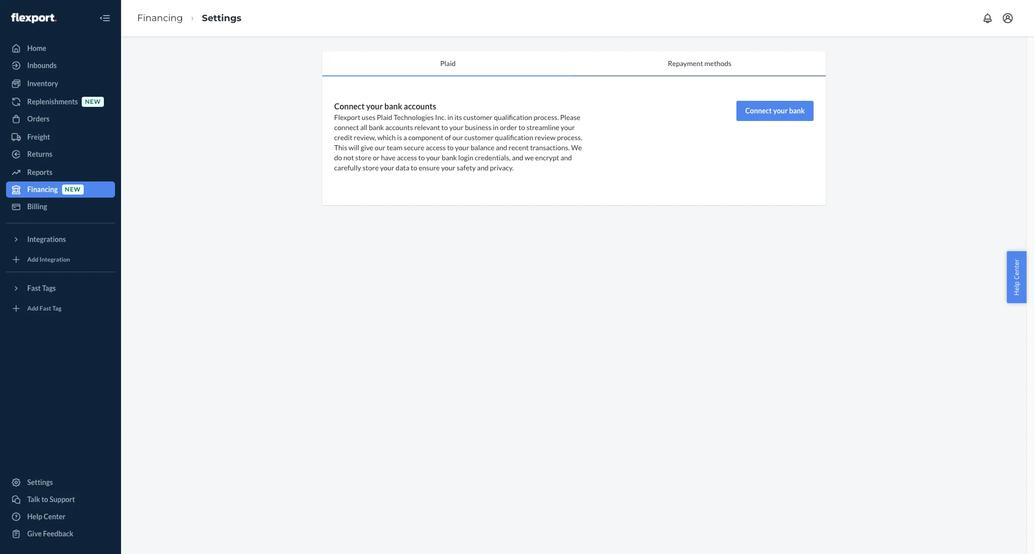 Task type: describe. For each thing, give the bounding box(es) containing it.
1 vertical spatial accounts
[[386, 123, 413, 132]]

connect for connect your bank accounts flexport uses plaid technologies inc. in its customer qualification process. please connect all bank accounts relevant to your business in order to streamline your credit review, which is a component of our customer qualification review process. this will give our team secure access to your balance and recent transactions. we do not store or have access to your bank login credentials, and we encrypt and carefully store your data to ensure your safety and privacy.
[[334, 101, 365, 111]]

its
[[455, 113, 462, 122]]

returns
[[27, 150, 52, 158]]

privacy.
[[490, 163, 514, 172]]

credentials,
[[475, 153, 511, 162]]

connect
[[334, 123, 359, 132]]

encrypt
[[536, 153, 560, 162]]

breadcrumbs navigation
[[129, 3, 250, 33]]

credit
[[334, 133, 353, 142]]

have
[[381, 153, 396, 162]]

0 horizontal spatial center
[[44, 513, 66, 521]]

fast tags button
[[6, 281, 115, 297]]

tags
[[42, 284, 56, 293]]

component
[[409, 133, 444, 142]]

is
[[397, 133, 402, 142]]

0 horizontal spatial our
[[375, 143, 386, 152]]

financing link
[[137, 12, 183, 24]]

1 vertical spatial financing
[[27, 185, 58, 194]]

to inside "button"
[[41, 496, 48, 504]]

replenishments
[[27, 97, 78, 106]]

0 vertical spatial process.
[[534, 113, 559, 122]]

support
[[50, 496, 75, 504]]

help center link
[[6, 509, 115, 525]]

integrations
[[27, 235, 66, 244]]

reports link
[[6, 165, 115, 181]]

we
[[572, 143, 582, 152]]

and down we
[[561, 153, 572, 162]]

add fast tag
[[27, 305, 62, 313]]

recent
[[509, 143, 529, 152]]

to down the secure
[[419, 153, 425, 162]]

transactions.
[[530, 143, 570, 152]]

streamline
[[527, 123, 560, 132]]

repayment
[[668, 59, 704, 67]]

inbounds
[[27, 61, 57, 70]]

give
[[361, 143, 374, 152]]

order
[[500, 123, 518, 132]]

team
[[387, 143, 403, 152]]

connect your bank
[[746, 107, 805, 115]]

connect for connect your bank
[[746, 107, 772, 115]]

orders link
[[6, 111, 115, 127]]

inc.
[[435, 113, 446, 122]]

and down credentials, on the top left of the page
[[477, 163, 489, 172]]

0 horizontal spatial in
[[448, 113, 453, 122]]

1 vertical spatial customer
[[465, 133, 494, 142]]

business
[[465, 123, 492, 132]]

all
[[361, 123, 368, 132]]

0 horizontal spatial settings link
[[6, 475, 115, 491]]

inbounds link
[[6, 58, 115, 74]]

relevant
[[415, 123, 440, 132]]

we
[[525, 153, 534, 162]]

login
[[459, 153, 474, 162]]

add fast tag link
[[6, 301, 115, 317]]

0 vertical spatial accounts
[[404, 101, 436, 111]]

a
[[404, 133, 407, 142]]

secure
[[404, 143, 425, 152]]

1 vertical spatial settings
[[27, 479, 53, 487]]

technologies
[[394, 113, 434, 122]]

feedback
[[43, 530, 73, 539]]

carefully
[[334, 163, 361, 172]]

to right data
[[411, 163, 418, 172]]

add for add fast tag
[[27, 305, 38, 313]]

fast tags
[[27, 284, 56, 293]]

give
[[27, 530, 42, 539]]

inventory link
[[6, 76, 115, 92]]

returns link
[[6, 146, 115, 163]]

integrations button
[[6, 232, 115, 248]]

please
[[561, 113, 581, 122]]

0 vertical spatial qualification
[[494, 113, 533, 122]]

open notifications image
[[982, 12, 994, 24]]

home link
[[6, 40, 115, 57]]



Task type: vqa. For each thing, say whether or not it's contained in the screenshot.
This
yes



Task type: locate. For each thing, give the bounding box(es) containing it.
new
[[85, 98, 101, 106], [65, 186, 81, 194]]

uses
[[362, 113, 376, 122]]

accounts up technologies
[[404, 101, 436, 111]]

our
[[453, 133, 463, 142], [375, 143, 386, 152]]

0 horizontal spatial connect
[[334, 101, 365, 111]]

settings
[[202, 12, 242, 24], [27, 479, 53, 487]]

1 vertical spatial new
[[65, 186, 81, 194]]

inventory
[[27, 79, 58, 88]]

0 vertical spatial customer
[[464, 113, 493, 122]]

add integration link
[[6, 252, 115, 268]]

talk to support button
[[6, 492, 115, 508]]

fast left tags at the bottom of the page
[[27, 284, 41, 293]]

connect inside connect your bank accounts flexport uses plaid technologies inc. in its customer qualification process. please connect all bank accounts relevant to your business in order to streamline your credit review, which is a component of our customer qualification review process. this will give our team secure access to your balance and recent transactions. we do not store or have access to your bank login credentials, and we encrypt and carefully store your data to ensure your safety and privacy.
[[334, 101, 365, 111]]

help center inside button
[[1013, 259, 1022, 296]]

0 horizontal spatial access
[[397, 153, 417, 162]]

accounts up is
[[386, 123, 413, 132]]

new for replenishments
[[85, 98, 101, 106]]

1 horizontal spatial in
[[493, 123, 499, 132]]

integration
[[40, 256, 70, 264]]

0 vertical spatial help center
[[1013, 259, 1022, 296]]

bank inside button
[[790, 107, 805, 115]]

2 add from the top
[[27, 305, 38, 313]]

1 vertical spatial store
[[363, 163, 379, 172]]

settings link
[[202, 12, 242, 24], [6, 475, 115, 491]]

bank
[[385, 101, 403, 111], [790, 107, 805, 115], [369, 123, 384, 132], [442, 153, 457, 162]]

0 vertical spatial store
[[356, 153, 372, 162]]

add down fast tags
[[27, 305, 38, 313]]

1 vertical spatial center
[[44, 513, 66, 521]]

1 horizontal spatial plaid
[[440, 59, 456, 67]]

1 add from the top
[[27, 256, 38, 264]]

1 horizontal spatial financing
[[137, 12, 183, 24]]

balance
[[471, 143, 495, 152]]

orders
[[27, 115, 50, 123]]

in
[[448, 113, 453, 122], [493, 123, 499, 132]]

process.
[[534, 113, 559, 122], [557, 133, 583, 142]]

0 vertical spatial fast
[[27, 284, 41, 293]]

1 vertical spatial process.
[[557, 133, 583, 142]]

1 vertical spatial settings link
[[6, 475, 115, 491]]

access down component
[[426, 143, 446, 152]]

data
[[396, 163, 410, 172]]

help center button
[[1008, 251, 1027, 303]]

freight link
[[6, 129, 115, 145]]

financing inside breadcrumbs navigation
[[137, 12, 183, 24]]

and up credentials, on the top left of the page
[[496, 143, 508, 152]]

help center
[[1013, 259, 1022, 296], [27, 513, 66, 521]]

help inside button
[[1013, 281, 1022, 296]]

review,
[[354, 133, 376, 142]]

0 vertical spatial access
[[426, 143, 446, 152]]

your inside button
[[774, 107, 788, 115]]

0 horizontal spatial new
[[65, 186, 81, 194]]

customer
[[464, 113, 493, 122], [465, 133, 494, 142]]

access
[[426, 143, 446, 152], [397, 153, 417, 162]]

our up or
[[375, 143, 386, 152]]

0 vertical spatial in
[[448, 113, 453, 122]]

connect your bank accounts flexport uses plaid technologies inc. in its customer qualification process. please connect all bank accounts relevant to your business in order to streamline your credit review, which is a component of our customer qualification review process. this will give our team secure access to your balance and recent transactions. we do not store or have access to your bank login credentials, and we encrypt and carefully store your data to ensure your safety and privacy.
[[334, 101, 583, 172]]

reports
[[27, 168, 52, 177]]

0 horizontal spatial financing
[[27, 185, 58, 194]]

new for financing
[[65, 186, 81, 194]]

1 vertical spatial help center
[[27, 513, 66, 521]]

in left its
[[448, 113, 453, 122]]

0 vertical spatial center
[[1013, 259, 1022, 280]]

process. up we
[[557, 133, 583, 142]]

1 vertical spatial help
[[27, 513, 42, 521]]

close navigation image
[[99, 12, 111, 24]]

qualification up recent
[[495, 133, 534, 142]]

to right talk
[[41, 496, 48, 504]]

new up orders link
[[85, 98, 101, 106]]

help
[[1013, 281, 1022, 296], [27, 513, 42, 521]]

fast inside fast tags dropdown button
[[27, 284, 41, 293]]

plaid inside connect your bank accounts flexport uses plaid technologies inc. in its customer qualification process. please connect all bank accounts relevant to your business in order to streamline your credit review, which is a component of our customer qualification review process. this will give our team secure access to your balance and recent transactions. we do not store or have access to your bank login credentials, and we encrypt and carefully store your data to ensure your safety and privacy.
[[377, 113, 393, 122]]

1 vertical spatial plaid
[[377, 113, 393, 122]]

0 vertical spatial help
[[1013, 281, 1022, 296]]

1 horizontal spatial settings link
[[202, 12, 242, 24]]

this
[[334, 143, 347, 152]]

financing
[[137, 12, 183, 24], [27, 185, 58, 194]]

accounts
[[404, 101, 436, 111], [386, 123, 413, 132]]

to down of
[[447, 143, 454, 152]]

store down or
[[363, 163, 379, 172]]

which
[[378, 133, 396, 142]]

1 vertical spatial fast
[[40, 305, 51, 313]]

0 horizontal spatial help center
[[27, 513, 66, 521]]

1 vertical spatial qualification
[[495, 133, 534, 142]]

settings inside breadcrumbs navigation
[[202, 12, 242, 24]]

1 horizontal spatial new
[[85, 98, 101, 106]]

0 vertical spatial settings
[[202, 12, 242, 24]]

home
[[27, 44, 46, 52]]

repayment methods
[[668, 59, 732, 67]]

will
[[349, 143, 360, 152]]

review
[[535, 133, 556, 142]]

tag
[[52, 305, 62, 313]]

in left "order"
[[493, 123, 499, 132]]

0 horizontal spatial help
[[27, 513, 42, 521]]

1 horizontal spatial our
[[453, 133, 463, 142]]

0 vertical spatial financing
[[137, 12, 183, 24]]

access up data
[[397, 153, 417, 162]]

talk to support
[[27, 496, 75, 504]]

flexport logo image
[[11, 13, 56, 23]]

store
[[356, 153, 372, 162], [363, 163, 379, 172]]

give feedback button
[[6, 526, 115, 543]]

0 vertical spatial new
[[85, 98, 101, 106]]

store down give
[[356, 153, 372, 162]]

connect inside button
[[746, 107, 772, 115]]

0 vertical spatial settings link
[[202, 12, 242, 24]]

to up of
[[442, 123, 448, 132]]

0 vertical spatial our
[[453, 133, 463, 142]]

freight
[[27, 133, 50, 141]]

of
[[445, 133, 451, 142]]

plaid
[[440, 59, 456, 67], [377, 113, 393, 122]]

ensure
[[419, 163, 440, 172]]

give feedback
[[27, 530, 73, 539]]

center inside button
[[1013, 259, 1022, 280]]

1 vertical spatial add
[[27, 305, 38, 313]]

0 horizontal spatial plaid
[[377, 113, 393, 122]]

talk
[[27, 496, 40, 504]]

not
[[344, 153, 354, 162]]

billing
[[27, 202, 47, 211]]

or
[[373, 153, 380, 162]]

do
[[334, 153, 342, 162]]

to right "order"
[[519, 123, 525, 132]]

open account menu image
[[1002, 12, 1015, 24]]

connect
[[334, 101, 365, 111], [746, 107, 772, 115]]

fast left tag
[[40, 305, 51, 313]]

1 horizontal spatial access
[[426, 143, 446, 152]]

1 vertical spatial in
[[493, 123, 499, 132]]

0 vertical spatial plaid
[[440, 59, 456, 67]]

1 vertical spatial access
[[397, 153, 417, 162]]

process. up the streamline at the top of the page
[[534, 113, 559, 122]]

qualification up "order"
[[494, 113, 533, 122]]

1 vertical spatial our
[[375, 143, 386, 152]]

billing link
[[6, 199, 115, 215]]

add
[[27, 256, 38, 264], [27, 305, 38, 313]]

customer down 'business'
[[465, 133, 494, 142]]

new down reports link
[[65, 186, 81, 194]]

0 vertical spatial add
[[27, 256, 38, 264]]

add for add integration
[[27, 256, 38, 264]]

add integration
[[27, 256, 70, 264]]

fast inside add fast tag link
[[40, 305, 51, 313]]

and down recent
[[512, 153, 524, 162]]

our right of
[[453, 133, 463, 142]]

to
[[442, 123, 448, 132], [519, 123, 525, 132], [447, 143, 454, 152], [419, 153, 425, 162], [411, 163, 418, 172], [41, 496, 48, 504]]

connect your bank button
[[737, 101, 814, 121]]

flexport
[[334, 113, 361, 122]]

qualification
[[494, 113, 533, 122], [495, 133, 534, 142]]

and
[[496, 143, 508, 152], [512, 153, 524, 162], [561, 153, 572, 162], [477, 163, 489, 172]]

methods
[[705, 59, 732, 67]]

1 horizontal spatial connect
[[746, 107, 772, 115]]

center
[[1013, 259, 1022, 280], [44, 513, 66, 521]]

safety
[[457, 163, 476, 172]]

customer up 'business'
[[464, 113, 493, 122]]

0 horizontal spatial settings
[[27, 479, 53, 487]]

1 horizontal spatial help
[[1013, 281, 1022, 296]]

1 horizontal spatial help center
[[1013, 259, 1022, 296]]

1 horizontal spatial center
[[1013, 259, 1022, 280]]

add left integration
[[27, 256, 38, 264]]

1 horizontal spatial settings
[[202, 12, 242, 24]]



